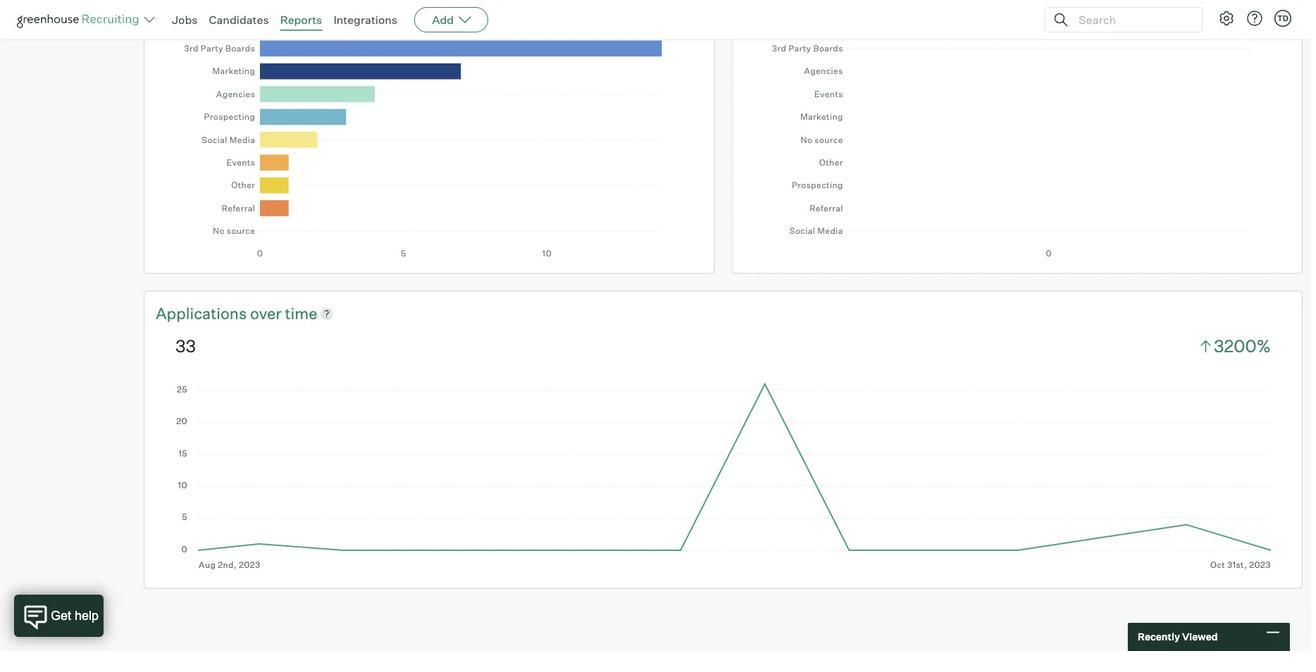 Task type: describe. For each thing, give the bounding box(es) containing it.
td button
[[1272, 7, 1294, 30]]

reports link
[[280, 13, 322, 27]]

reports
[[280, 13, 322, 27]]

add button
[[414, 7, 488, 32]]

3200%
[[1214, 336, 1271, 357]]

jobs link
[[172, 13, 198, 27]]

candidates link
[[209, 13, 269, 27]]

applications over
[[156, 304, 285, 323]]

add
[[432, 13, 454, 27]]

greenhouse recruiting image
[[17, 11, 144, 28]]

td button
[[1275, 10, 1292, 27]]

33
[[175, 336, 196, 357]]



Task type: locate. For each thing, give the bounding box(es) containing it.
integrations
[[334, 13, 397, 27]]

over link
[[250, 303, 285, 325]]

applications link
[[156, 303, 250, 325]]

td
[[1277, 13, 1289, 23]]

applications
[[156, 304, 247, 323]]

recently viewed
[[1138, 631, 1218, 643]]

integrations link
[[334, 13, 397, 27]]

recently
[[1138, 631, 1180, 643]]

jobs
[[172, 13, 198, 27]]

time link
[[285, 303, 317, 325]]

configure image
[[1218, 10, 1235, 27]]

Search text field
[[1075, 10, 1189, 30]]

viewed
[[1182, 631, 1218, 643]]

xychart image
[[175, 30, 683, 259], [763, 30, 1271, 259], [175, 380, 1271, 570]]

over
[[250, 304, 282, 323]]

time
[[285, 304, 317, 323]]

candidates
[[209, 13, 269, 27]]



Task type: vqa. For each thing, say whether or not it's contained in the screenshot.
Applications link
yes



